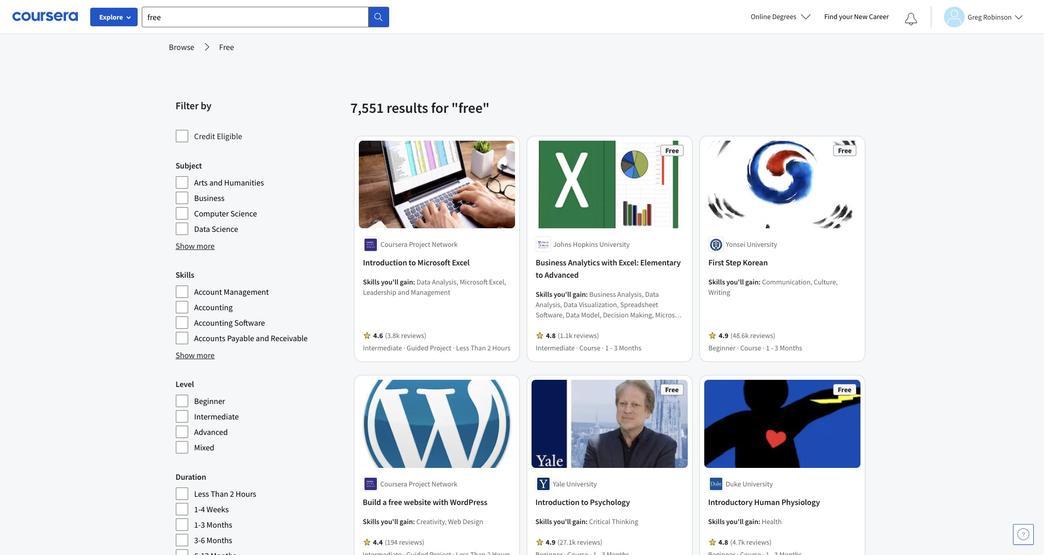 Task type: locate. For each thing, give the bounding box(es) containing it.
free
[[389, 497, 402, 507]]

1 horizontal spatial microsoft
[[460, 278, 487, 287]]

gain up visualization,
[[572, 290, 586, 299]]

1 course from the left
[[579, 344, 600, 353]]

beginner down (48.6k
[[708, 344, 735, 353]]

1 vertical spatial and
[[398, 288, 409, 297]]

4.9 left (27.1k at the bottom of the page
[[546, 538, 556, 547]]

network
[[432, 240, 457, 249], [432, 480, 457, 489]]

find your new career link
[[819, 10, 894, 23]]

business for business analytics with excel: elementary to advanced
[[536, 258, 566, 268]]

-
[[610, 344, 612, 353], [771, 344, 773, 353]]

1 horizontal spatial business
[[536, 258, 566, 268]]

1 vertical spatial microsoft
[[460, 278, 487, 287]]

0 vertical spatial network
[[432, 240, 457, 249]]

skills up writing
[[708, 278, 725, 287]]

show more for data science
[[176, 241, 215, 251]]

free for introductory human physiology
[[838, 385, 852, 395]]

4.9 for introduction
[[546, 538, 556, 547]]

2 vertical spatial business
[[589, 290, 616, 299]]

network for excel
[[432, 240, 457, 249]]

beginner up mixed
[[194, 396, 225, 406]]

1 horizontal spatial hours
[[492, 344, 510, 353]]

university
[[599, 240, 630, 249], [747, 240, 777, 249], [567, 480, 597, 489], [743, 480, 773, 489]]

1 horizontal spatial less
[[456, 344, 469, 353]]

microsoft down excel
[[460, 278, 487, 287]]

1 horizontal spatial excel,
[[536, 321, 553, 330]]

health
[[762, 517, 782, 526]]

project for website
[[409, 480, 430, 489]]

1 show more button from the top
[[176, 240, 215, 252]]

coursera up introduction to microsoft excel at the top left of page
[[380, 240, 407, 249]]

coursera up free
[[380, 480, 407, 489]]

more for data
[[197, 241, 215, 251]]

analysis, down the model,
[[579, 321, 605, 330]]

·
[[403, 344, 405, 353], [453, 344, 454, 353], [576, 344, 578, 353], [602, 344, 604, 353], [737, 344, 739, 353], [763, 344, 764, 353]]

johns hopkins university
[[553, 240, 630, 249]]

introduction to microsoft excel link
[[363, 257, 511, 269]]

1 vertical spatial to
[[536, 270, 543, 280]]

2 horizontal spatial and
[[398, 288, 409, 297]]

coursera for a
[[380, 480, 407, 489]]

yale
[[553, 480, 565, 489]]

0 vertical spatial show more
[[176, 241, 215, 251]]

1 vertical spatial coursera project network
[[380, 480, 457, 489]]

microsoft inside introduction to microsoft excel link
[[417, 258, 450, 268]]

1 vertical spatial excel,
[[536, 321, 553, 330]]

business analysis, data analysis, data visualization, spreadsheet software, data model, decision making, microsoft excel, process analysis, statistical visualization
[[536, 290, 683, 330]]

1 horizontal spatial 1
[[766, 344, 769, 353]]

business inside the subject "group"
[[194, 193, 225, 203]]

statistical
[[606, 321, 636, 330]]

management down introduction to microsoft excel link
[[411, 288, 450, 297]]

skills you'll gain : up writing
[[708, 278, 762, 287]]

2 vertical spatial microsoft
[[655, 311, 683, 320]]

2 - from the left
[[771, 344, 773, 353]]

1 accounting from the top
[[194, 302, 233, 313]]

0 vertical spatial microsoft
[[417, 258, 450, 268]]

advanced inside business analytics with excel: elementary to advanced
[[544, 270, 579, 280]]

beginner
[[708, 344, 735, 353], [194, 396, 225, 406]]

accounting for accounting software
[[194, 318, 233, 328]]

1 1 from the left
[[605, 344, 609, 353]]

build a free website with wordpress link
[[363, 496, 511, 508]]

1 vertical spatial show more
[[176, 350, 215, 360]]

data inside the subject "group"
[[194, 224, 210, 234]]

analysis, up software,
[[536, 300, 562, 310]]

subject group
[[176, 159, 344, 236]]

1 horizontal spatial skills you'll gain :
[[536, 290, 589, 299]]

3 inside duration group
[[201, 520, 205, 530]]

0 horizontal spatial than
[[211, 489, 228, 499]]

business for business
[[194, 193, 225, 203]]

free
[[219, 42, 234, 52], [665, 146, 679, 155], [838, 146, 852, 155], [665, 385, 679, 395], [838, 385, 852, 395]]

to up skills you'll gain : critical thinking
[[581, 497, 589, 507]]

1-
[[194, 504, 201, 515], [194, 520, 201, 530]]

skills down build at the left
[[363, 517, 379, 526]]

course down the 4.8 (1.1k reviews)
[[579, 344, 600, 353]]

new
[[854, 12, 868, 21]]

beginner · course · 1 - 3 months
[[708, 344, 802, 353]]

1 show more from the top
[[176, 241, 215, 251]]

introduction up leadership
[[363, 258, 407, 268]]

1 horizontal spatial with
[[601, 258, 617, 268]]

introduction down yale
[[536, 497, 580, 507]]

show more for accounts payable and receivable
[[176, 350, 215, 360]]

1-4 weeks
[[194, 504, 229, 515]]

network up introduction to microsoft excel link
[[432, 240, 457, 249]]

network up build a free website with wordpress link
[[432, 480, 457, 489]]

1 - from the left
[[610, 344, 612, 353]]

advanced down analytics
[[544, 270, 579, 280]]

0 horizontal spatial hours
[[236, 489, 256, 499]]

credit eligible
[[194, 131, 242, 141]]

and right leadership
[[398, 288, 409, 297]]

0 vertical spatial advanced
[[544, 270, 579, 280]]

0 horizontal spatial less
[[194, 489, 209, 499]]

0 horizontal spatial 4.9
[[546, 538, 556, 547]]

1 vertical spatial than
[[211, 489, 228, 499]]

1 vertical spatial hours
[[236, 489, 256, 499]]

1 vertical spatial show
[[176, 350, 195, 360]]

data
[[194, 224, 210, 234], [416, 278, 430, 287], [645, 290, 659, 299], [563, 300, 577, 310], [566, 311, 580, 320]]

show up level
[[176, 350, 195, 360]]

0 vertical spatial show more button
[[176, 240, 215, 252]]

0 horizontal spatial and
[[209, 177, 223, 188]]

1 horizontal spatial 4.8
[[719, 538, 728, 547]]

analysis, up spreadsheet
[[617, 290, 644, 299]]

4.8 left the (4.7k
[[719, 538, 728, 547]]

1 vertical spatial science
[[212, 224, 238, 234]]

coursera
[[380, 240, 407, 249], [380, 480, 407, 489]]

excel, inside data analysis, microsoft excel, leadership and management
[[489, 278, 506, 287]]

project
[[409, 240, 430, 249], [430, 344, 451, 353], [409, 480, 430, 489]]

1 vertical spatial accounting
[[194, 318, 233, 328]]

1 horizontal spatial management
[[411, 288, 450, 297]]

science down 'humanities'
[[231, 208, 257, 219]]

your
[[839, 12, 853, 21]]

reviews) right (194
[[399, 538, 424, 547]]

computer
[[194, 208, 229, 219]]

1 down 4.9 (48.6k reviews)
[[766, 344, 769, 353]]

intermediate down '(1.1k'
[[536, 344, 575, 353]]

to up software,
[[536, 270, 543, 280]]

0 horizontal spatial beginner
[[194, 396, 225, 406]]

2 horizontal spatial 3
[[775, 344, 778, 353]]

to inside business analytics with excel: elementary to advanced
[[536, 270, 543, 280]]

0 vertical spatial to
[[408, 258, 416, 268]]

1 show from the top
[[176, 241, 195, 251]]

first step korean
[[708, 258, 768, 268]]

show more button down accounts
[[176, 349, 215, 362]]

1 horizontal spatial 2
[[487, 344, 491, 353]]

3-
[[194, 535, 201, 546]]

intermediate down 4.6
[[363, 344, 402, 353]]

excel:
[[619, 258, 639, 268]]

you'll up software,
[[554, 290, 571, 299]]

0 vertical spatial beginner
[[708, 344, 735, 353]]

business
[[194, 193, 225, 203], [536, 258, 566, 268], [589, 290, 616, 299]]

process
[[554, 321, 577, 330]]

project up website
[[409, 480, 430, 489]]

2 show more from the top
[[176, 350, 215, 360]]

0 vertical spatial project
[[409, 240, 430, 249]]

3
[[614, 344, 617, 353], [775, 344, 778, 353], [201, 520, 205, 530]]

reviews) up intermediate · course · 1 - 3 months
[[574, 331, 599, 341]]

analytics
[[568, 258, 600, 268]]

4.9
[[719, 331, 728, 341], [546, 538, 556, 547]]

than inside duration group
[[211, 489, 228, 499]]

0 vertical spatial business
[[194, 193, 225, 203]]

university up korean
[[747, 240, 777, 249]]

4.4 (194 reviews)
[[373, 538, 424, 547]]

management inside skills group
[[224, 287, 269, 297]]

1 horizontal spatial and
[[256, 333, 269, 343]]

0 horizontal spatial 1
[[605, 344, 609, 353]]

model,
[[581, 311, 601, 320]]

· right guided on the bottom left of the page
[[453, 344, 454, 353]]

coursera project network up introduction to microsoft excel at the top left of page
[[380, 240, 457, 249]]

2 horizontal spatial to
[[581, 497, 589, 507]]

2 show from the top
[[176, 350, 195, 360]]

science for data science
[[212, 224, 238, 234]]

project up introduction to microsoft excel at the top left of page
[[409, 240, 430, 249]]

0 horizontal spatial intermediate
[[194, 412, 239, 422]]

skills you'll gain : up leadership
[[363, 278, 416, 287]]

show more button
[[176, 240, 215, 252], [176, 349, 215, 362]]

skills you'll gain : for analytics
[[536, 290, 589, 299]]

management up software
[[224, 287, 269, 297]]

less up 4 on the bottom left
[[194, 489, 209, 499]]

show more down accounts
[[176, 350, 215, 360]]

less inside duration group
[[194, 489, 209, 499]]

less right guided on the bottom left of the page
[[456, 344, 469, 353]]

accounting up accounts
[[194, 318, 233, 328]]

business up visualization,
[[589, 290, 616, 299]]

1 vertical spatial coursera
[[380, 480, 407, 489]]

business analytics with excel: elementary to advanced link
[[536, 257, 684, 281]]

gain down korean
[[745, 278, 759, 287]]

business inside "business analysis, data analysis, data visualization, spreadsheet software, data model, decision making, microsoft excel, process analysis, statistical visualization"
[[589, 290, 616, 299]]

2 course from the left
[[740, 344, 761, 353]]

1- left weeks in the left of the page
[[194, 504, 201, 515]]

4.9 left (48.6k
[[719, 331, 728, 341]]

0 vertical spatial hours
[[492, 344, 510, 353]]

and inside the subject "group"
[[209, 177, 223, 188]]

1 vertical spatial project
[[430, 344, 451, 353]]

(4.7k
[[730, 538, 745, 547]]

microsoft up data analysis, microsoft excel, leadership and management
[[417, 258, 450, 268]]

1- for 3
[[194, 520, 201, 530]]

decision
[[603, 311, 629, 320]]

1 horizontal spatial intermediate
[[363, 344, 402, 353]]

reviews) up beginner · course · 1 - 3 months
[[750, 331, 775, 341]]

reviews) for physiology
[[747, 538, 772, 547]]

1 horizontal spatial advanced
[[544, 270, 579, 280]]

1 horizontal spatial beginner
[[708, 344, 735, 353]]

business down johns
[[536, 258, 566, 268]]

0 vertical spatial 2
[[487, 344, 491, 353]]

1 coursera project network from the top
[[380, 240, 457, 249]]

· down the 4.8 (1.1k reviews)
[[576, 344, 578, 353]]

0 vertical spatial and
[[209, 177, 223, 188]]

browse link
[[169, 41, 194, 53]]

1 down statistical
[[605, 344, 609, 353]]

0 horizontal spatial management
[[224, 287, 269, 297]]

intermediate up mixed
[[194, 412, 239, 422]]

writing
[[708, 288, 730, 297]]

2 accounting from the top
[[194, 318, 233, 328]]

coursera project network
[[380, 240, 457, 249], [380, 480, 457, 489]]

1 vertical spatial 2
[[230, 489, 234, 499]]

0 horizontal spatial with
[[433, 497, 449, 507]]

you'll down introductory
[[726, 517, 744, 526]]

4.6
[[373, 331, 383, 341]]

0 horizontal spatial 3
[[201, 520, 205, 530]]

show for data
[[176, 241, 195, 251]]

1 vertical spatial beginner
[[194, 396, 225, 406]]

1 vertical spatial 4.9
[[546, 538, 556, 547]]

accounts payable and receivable
[[194, 333, 308, 343]]

1 vertical spatial 1-
[[194, 520, 201, 530]]

1 more from the top
[[197, 241, 215, 251]]

1 vertical spatial 4.8
[[719, 538, 728, 547]]

account management
[[194, 287, 269, 297]]

reviews) right the (4.7k
[[747, 538, 772, 547]]

· down decision
[[602, 344, 604, 353]]

2 horizontal spatial intermediate
[[536, 344, 575, 353]]

to for introduction to microsoft excel
[[408, 258, 416, 268]]

thinking
[[612, 517, 638, 526]]

less than 2 hours
[[194, 489, 256, 499]]

1 vertical spatial advanced
[[194, 427, 228, 437]]

0 horizontal spatial introduction
[[363, 258, 407, 268]]

1 horizontal spatial introduction
[[536, 497, 580, 507]]

science for computer science
[[231, 208, 257, 219]]

skills you'll gain : up software,
[[536, 290, 589, 299]]

1 vertical spatial business
[[536, 258, 566, 268]]

advanced
[[544, 270, 579, 280], [194, 427, 228, 437]]

2 more from the top
[[197, 350, 215, 360]]

than
[[470, 344, 486, 353], [211, 489, 228, 499]]

business inside business analytics with excel: elementary to advanced
[[536, 258, 566, 268]]

0 horizontal spatial skills you'll gain :
[[363, 278, 416, 287]]

2 inside duration group
[[230, 489, 234, 499]]

1 vertical spatial less
[[194, 489, 209, 499]]

4.8
[[546, 331, 556, 341], [719, 538, 728, 547]]

0 vertical spatial accounting
[[194, 302, 233, 313]]

more
[[197, 241, 215, 251], [197, 350, 215, 360]]

1- up 3- at left bottom
[[194, 520, 201, 530]]

more down accounts
[[197, 350, 215, 360]]

humanities
[[224, 177, 264, 188]]

1 1- from the top
[[194, 504, 201, 515]]

account
[[194, 287, 222, 297]]

0 vertical spatial 4.9
[[719, 331, 728, 341]]

1- for 4
[[194, 504, 201, 515]]

4.9 (48.6k reviews)
[[719, 331, 775, 341]]

0 horizontal spatial 2
[[230, 489, 234, 499]]

show
[[176, 241, 195, 251], [176, 350, 195, 360]]

university up the excel:
[[599, 240, 630, 249]]

microsoft inside data analysis, microsoft excel, leadership and management
[[460, 278, 487, 287]]

reviews)
[[401, 331, 426, 341], [574, 331, 599, 341], [750, 331, 775, 341], [399, 538, 424, 547], [577, 538, 603, 547], [747, 538, 772, 547]]

results
[[387, 99, 428, 117]]

business up the computer
[[194, 193, 225, 203]]

university up introductory human physiology
[[743, 480, 773, 489]]

and right arts
[[209, 177, 223, 188]]

0 vertical spatial excel,
[[489, 278, 506, 287]]

reviews) for free
[[399, 538, 424, 547]]

university for introduction to psychology
[[567, 480, 597, 489]]

with left the excel:
[[601, 258, 617, 268]]

0 vertical spatial coursera project network
[[380, 240, 457, 249]]

1 vertical spatial introduction
[[536, 497, 580, 507]]

to up data analysis, microsoft excel, leadership and management
[[408, 258, 416, 268]]

and down software
[[256, 333, 269, 343]]

intermediate · course · 1 - 3 months
[[536, 344, 641, 353]]

2 network from the top
[[432, 480, 457, 489]]

microsoft up visualization
[[655, 311, 683, 320]]

2 horizontal spatial skills you'll gain :
[[708, 278, 762, 287]]

skills up software,
[[536, 290, 552, 299]]

0 horizontal spatial business
[[194, 193, 225, 203]]

analysis, down introduction to microsoft excel link
[[432, 278, 458, 287]]

4.8 left '(1.1k'
[[546, 331, 556, 341]]

· down (48.6k
[[737, 344, 739, 353]]

1 horizontal spatial 4.9
[[719, 331, 728, 341]]

data inside data analysis, microsoft excel, leadership and management
[[416, 278, 430, 287]]

analysis, inside data analysis, microsoft excel, leadership and management
[[432, 278, 458, 287]]

hopkins
[[573, 240, 598, 249]]

2 coursera project network from the top
[[380, 480, 457, 489]]

1 horizontal spatial than
[[470, 344, 486, 353]]

2 vertical spatial to
[[581, 497, 589, 507]]

intermediate inside level group
[[194, 412, 239, 422]]

data analysis, microsoft excel, leadership and management
[[363, 278, 506, 297]]

step
[[725, 258, 741, 268]]

you'll up (27.1k at the bottom of the page
[[554, 517, 571, 526]]

advanced up mixed
[[194, 427, 228, 437]]

microsoft inside "business analysis, data analysis, data visualization, spreadsheet software, data model, decision making, microsoft excel, process analysis, statistical visualization"
[[655, 311, 683, 320]]

"free"
[[452, 99, 490, 117]]

2 1- from the top
[[194, 520, 201, 530]]

0 vertical spatial more
[[197, 241, 215, 251]]

intermediate · guided project · less than 2 hours
[[363, 344, 510, 353]]

1 horizontal spatial course
[[740, 344, 761, 353]]

5 · from the left
[[737, 344, 739, 353]]

duration group
[[176, 471, 344, 555]]

3-6 months
[[194, 535, 232, 546]]

intermediate
[[363, 344, 402, 353], [536, 344, 575, 353], [194, 412, 239, 422]]

2 1 from the left
[[766, 344, 769, 353]]

free for first step korean
[[838, 146, 852, 155]]

with inside business analytics with excel: elementary to advanced
[[601, 258, 617, 268]]

2 show more button from the top
[[176, 349, 215, 362]]

: down introduction to microsoft excel at the top left of page
[[413, 278, 415, 287]]

None search field
[[142, 6, 389, 27]]

business for business analysis, data analysis, data visualization, spreadsheet software, data model, decision making, microsoft excel, process analysis, statistical visualization
[[589, 290, 616, 299]]

4.9 for first
[[719, 331, 728, 341]]

explore
[[99, 12, 123, 22]]

course
[[579, 344, 600, 353], [740, 344, 761, 353]]

0 horizontal spatial 4.8
[[546, 331, 556, 341]]

- down 4.9 (48.6k reviews)
[[771, 344, 773, 353]]

gain down the introduction to psychology at the right bottom of page
[[572, 517, 586, 526]]

microsoft for to
[[417, 258, 450, 268]]

0 horizontal spatial -
[[610, 344, 612, 353]]

1 horizontal spatial 3
[[614, 344, 617, 353]]

0 vertical spatial introduction
[[363, 258, 407, 268]]

accounting for accounting
[[194, 302, 233, 313]]

· down "4.6 (3.8k reviews)"
[[403, 344, 405, 353]]

show down "data science"
[[176, 241, 195, 251]]

with up creativity,
[[433, 497, 449, 507]]

show more button down "data science"
[[176, 240, 215, 252]]

more down "data science"
[[197, 241, 215, 251]]

3 down 4 on the bottom left
[[201, 520, 205, 530]]

university up the introduction to psychology at the right bottom of page
[[567, 480, 597, 489]]

0 vertical spatial 1-
[[194, 504, 201, 515]]

:
[[413, 278, 415, 287], [759, 278, 761, 287], [586, 290, 588, 299], [413, 517, 415, 526], [586, 517, 588, 526], [759, 517, 761, 526]]

0 vertical spatial 4.8
[[546, 331, 556, 341]]

0 vertical spatial coursera
[[380, 240, 407, 249]]

1 network from the top
[[432, 240, 457, 249]]

0 horizontal spatial course
[[579, 344, 600, 353]]

hours
[[492, 344, 510, 353], [236, 489, 256, 499]]

0 vertical spatial show
[[176, 241, 195, 251]]

1 horizontal spatial to
[[536, 270, 543, 280]]

introduction to psychology link
[[536, 496, 684, 508]]

0 vertical spatial with
[[601, 258, 617, 268]]

course down 4.9 (48.6k reviews)
[[740, 344, 761, 353]]

accounting down account
[[194, 302, 233, 313]]

1 vertical spatial network
[[432, 480, 457, 489]]

introduction to psychology
[[536, 497, 630, 507]]

- down statistical
[[610, 344, 612, 353]]

reviews) down skills you'll gain : critical thinking
[[577, 538, 603, 547]]

4 · from the left
[[602, 344, 604, 353]]

0 horizontal spatial to
[[408, 258, 416, 268]]

1 coursera from the top
[[380, 240, 407, 249]]

1 horizontal spatial -
[[771, 344, 773, 353]]

beginner inside level group
[[194, 396, 225, 406]]

analysis,
[[432, 278, 458, 287], [617, 290, 644, 299], [536, 300, 562, 310], [579, 321, 605, 330]]

1 vertical spatial more
[[197, 350, 215, 360]]

2 horizontal spatial microsoft
[[655, 311, 683, 320]]

communication, culture, writing
[[708, 278, 838, 297]]

0 vertical spatial science
[[231, 208, 257, 219]]

2 coursera from the top
[[380, 480, 407, 489]]

show more down "data science"
[[176, 241, 215, 251]]

reviews) for with
[[574, 331, 599, 341]]



Task type: describe. For each thing, give the bounding box(es) containing it.
coursera project network for microsoft
[[380, 240, 457, 249]]

university for first step korean
[[747, 240, 777, 249]]

skills inside group
[[176, 270, 194, 280]]

4.9 (27.1k reviews)
[[546, 538, 603, 547]]

and inside data analysis, microsoft excel, leadership and management
[[398, 288, 409, 297]]

project for excel
[[409, 240, 430, 249]]

: left critical at the bottom of the page
[[586, 517, 588, 526]]

payable
[[227, 333, 254, 343]]

1 for korean
[[766, 344, 769, 353]]

weeks
[[207, 504, 229, 515]]

wordpress
[[450, 497, 488, 507]]

excel, inside "business analysis, data analysis, data visualization, spreadsheet software, data model, decision making, microsoft excel, process analysis, statistical visualization"
[[536, 321, 553, 330]]

introductory human physiology
[[708, 497, 820, 507]]

browse
[[169, 42, 194, 52]]

4.8 (1.1k reviews)
[[546, 331, 599, 341]]

intermediate for intermediate
[[194, 412, 239, 422]]

greg robinson button
[[931, 6, 1023, 27]]

4.8 (4.7k reviews)
[[719, 538, 772, 547]]

duke
[[726, 480, 741, 489]]

psychology
[[590, 497, 630, 507]]

yale university
[[553, 480, 597, 489]]

physiology
[[782, 497, 820, 507]]

intermediate for intermediate · guided project · less than 2 hours
[[363, 344, 402, 353]]

beginner for beginner · course · 1 - 3 months
[[708, 344, 735, 353]]

skills you'll gain : for to
[[363, 278, 416, 287]]

(3.8k
[[385, 331, 400, 341]]

more for accounts
[[197, 350, 215, 360]]

creativity,
[[416, 517, 447, 526]]

show more button for data
[[176, 240, 215, 252]]

show more button for accounts
[[176, 349, 215, 362]]

reviews) for korean
[[750, 331, 775, 341]]

network for website
[[432, 480, 457, 489]]

you'll up writing
[[726, 278, 744, 287]]

4.4
[[373, 538, 383, 547]]

first step korean link
[[708, 257, 856, 269]]

: down korean
[[759, 278, 761, 287]]

elementary
[[640, 258, 681, 268]]

skills you'll gain : health
[[708, 517, 782, 526]]

0 vertical spatial less
[[456, 344, 469, 353]]

4
[[201, 504, 205, 515]]

to for introduction to psychology
[[581, 497, 589, 507]]

skills you'll gain : critical thinking
[[536, 517, 638, 526]]

1 for with
[[605, 344, 609, 353]]

(1.1k
[[558, 331, 572, 341]]

by
[[201, 99, 211, 112]]

greg robinson
[[968, 12, 1012, 21]]

introduction for introduction to microsoft excel
[[363, 258, 407, 268]]

arts and humanities
[[194, 177, 264, 188]]

skills group
[[176, 269, 344, 345]]

4.6 (3.8k reviews)
[[373, 331, 426, 341]]

coursera project network for free
[[380, 480, 457, 489]]

gain up the 4.4 (194 reviews)
[[400, 517, 413, 526]]

free for introduction to psychology
[[665, 385, 679, 395]]

level group
[[176, 378, 344, 454]]

introduction to microsoft excel
[[363, 258, 469, 268]]

build a free website with wordpress
[[363, 497, 488, 507]]

free for business analytics with excel: elementary to advanced
[[665, 146, 679, 155]]

coursera image
[[12, 8, 78, 25]]

2 · from the left
[[453, 344, 454, 353]]

you'll down a
[[381, 517, 398, 526]]

skills down introductory
[[708, 517, 725, 526]]

What do you want to learn? text field
[[142, 6, 369, 27]]

advanced inside level group
[[194, 427, 228, 437]]

reviews) for microsoft
[[401, 331, 426, 341]]

: left creativity,
[[413, 517, 415, 526]]

arts
[[194, 177, 208, 188]]

1 vertical spatial with
[[433, 497, 449, 507]]

you'll up leadership
[[381, 278, 398, 287]]

first
[[708, 258, 724, 268]]

3 for korean
[[775, 344, 778, 353]]

accounts
[[194, 333, 225, 343]]

skills up leadership
[[363, 278, 379, 287]]

show notifications image
[[905, 13, 917, 25]]

beginner for beginner
[[194, 396, 225, 406]]

find your new career
[[824, 12, 889, 21]]

explore button
[[90, 8, 138, 26]]

4.8 for business analytics with excel: elementary to advanced
[[546, 331, 556, 341]]

filter
[[176, 99, 199, 112]]

duration
[[176, 472, 206, 482]]

reviews) for psychology
[[577, 538, 603, 547]]

introduction for introduction to psychology
[[536, 497, 580, 507]]

coursera for to
[[380, 240, 407, 249]]

course for analytics
[[579, 344, 600, 353]]

skills up 4.9 (27.1k reviews)
[[536, 517, 552, 526]]

introductory
[[708, 497, 753, 507]]

web
[[448, 517, 461, 526]]

accounting software
[[194, 318, 265, 328]]

help center image
[[1017, 529, 1030, 541]]

for
[[431, 99, 449, 117]]

duke university
[[726, 480, 773, 489]]

level
[[176, 379, 194, 389]]

find
[[824, 12, 838, 21]]

hours inside duration group
[[236, 489, 256, 499]]

6 · from the left
[[763, 344, 764, 353]]

skills you'll gain : for step
[[708, 278, 762, 287]]

4.8 for introductory human physiology
[[719, 538, 728, 547]]

introductory human physiology link
[[708, 496, 856, 508]]

1-3 months
[[194, 520, 232, 530]]

yonsei
[[726, 240, 745, 249]]

skills you'll gain : creativity, web design
[[363, 517, 483, 526]]

- for with
[[610, 344, 612, 353]]

gain left health
[[745, 517, 759, 526]]

credit
[[194, 131, 215, 141]]

filter by
[[176, 99, 211, 112]]

management inside data analysis, microsoft excel, leadership and management
[[411, 288, 450, 297]]

(48.6k
[[730, 331, 749, 341]]

gain down introduction to microsoft excel at the top left of page
[[400, 278, 413, 287]]

3 · from the left
[[576, 344, 578, 353]]

: left health
[[759, 517, 761, 526]]

career
[[869, 12, 889, 21]]

johns
[[553, 240, 571, 249]]

: up visualization,
[[586, 290, 588, 299]]

greg
[[968, 12, 982, 21]]

build
[[363, 497, 381, 507]]

- for korean
[[771, 344, 773, 353]]

7,551
[[350, 99, 384, 117]]

degrees
[[772, 12, 797, 21]]

show for accounts
[[176, 350, 195, 360]]

a
[[383, 497, 387, 507]]

online degrees button
[[743, 5, 819, 28]]

6
[[201, 535, 205, 546]]

and inside skills group
[[256, 333, 269, 343]]

1 · from the left
[[403, 344, 405, 353]]

course for step
[[740, 344, 761, 353]]

online
[[751, 12, 771, 21]]

eligible
[[217, 131, 242, 141]]

intermediate for intermediate · course · 1 - 3 months
[[536, 344, 575, 353]]

university for introductory human physiology
[[743, 480, 773, 489]]

7,551 results for "free"
[[350, 99, 490, 117]]

(194
[[385, 538, 398, 547]]

software
[[234, 318, 265, 328]]

yonsei university
[[726, 240, 777, 249]]

mixed
[[194, 442, 214, 453]]

spreadsheet
[[620, 300, 658, 310]]

communication,
[[762, 278, 812, 287]]

microsoft for analysis,
[[460, 278, 487, 287]]

business analytics with excel: elementary to advanced
[[536, 258, 681, 280]]

3 for with
[[614, 344, 617, 353]]

human
[[754, 497, 780, 507]]



Task type: vqa. For each thing, say whether or not it's contained in the screenshot.
the Course related to Step
yes



